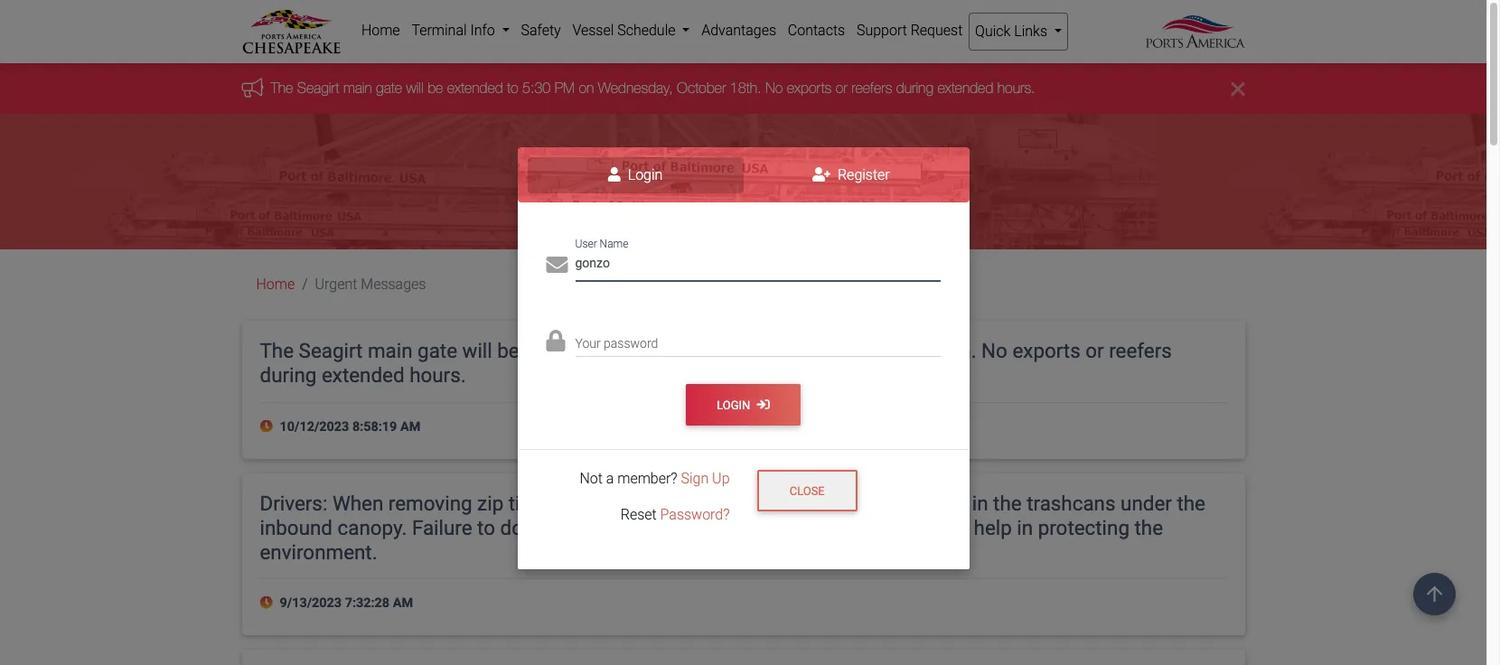 Task type: vqa. For each thing, say whether or not it's contained in the screenshot.
142 on the left of page
no



Task type: locate. For each thing, give the bounding box(es) containing it.
0 horizontal spatial wednesday,
[[598, 80, 673, 96]]

0 horizontal spatial or
[[836, 80, 848, 96]]

0 horizontal spatial no
[[766, 80, 783, 96]]

18th. inside the seagirt main gate will be extended to 5:30 pm on wednesday, october 18th.  no exports or reefers during extended hours.
[[931, 339, 977, 363]]

1 horizontal spatial a
[[667, 516, 678, 539]]

your password
[[575, 336, 658, 351]]

am right the 7:32:28 on the bottom of the page
[[393, 596, 413, 611]]

0 vertical spatial am
[[400, 420, 421, 435]]

1 vertical spatial seagirt
[[299, 339, 363, 363]]

1 vertical spatial inbound
[[260, 516, 333, 539]]

home link
[[356, 13, 406, 49], [256, 276, 295, 293]]

reset
[[621, 507, 657, 524]]

8:58:19
[[352, 420, 397, 435]]

0 vertical spatial the seagirt main gate will be extended to 5:30 pm on wednesday, october 18th.  no exports or reefers during extended hours.
[[271, 80, 1036, 96]]

0 horizontal spatial login
[[624, 166, 663, 183]]

pm
[[555, 80, 575, 96], [679, 339, 710, 363]]

the seagirt main gate will be extended to 5:30 pm on wednesday, october 18th.  no exports or reefers during extended hours. alert
[[0, 64, 1487, 114]]

a
[[606, 470, 614, 488], [667, 516, 678, 539]]

1 horizontal spatial will
[[462, 339, 492, 363]]

wednesday,
[[598, 80, 673, 96], [743, 339, 850, 363]]

of
[[878, 492, 896, 515]]

quick
[[975, 23, 1011, 40]]

during up clock icon
[[260, 364, 317, 387]]

the seagirt main gate will be extended to 5:30 pm on wednesday, october 18th.  no exports or reefers during extended hours. up sign in "icon"
[[260, 339, 1172, 387]]

ties up do
[[509, 492, 541, 515]]

1 horizontal spatial october
[[855, 339, 926, 363]]

user name
[[575, 238, 629, 250]]

am for canopy.
[[393, 596, 413, 611]]

in right help
[[1017, 516, 1033, 539]]

1 vertical spatial october
[[855, 339, 926, 363]]

0 vertical spatial 18th.
[[730, 80, 762, 96]]

the
[[271, 80, 293, 96], [260, 339, 294, 363]]

a inside drivers: when removing zip ties at the inbound lanes, please dispose of the ties in the trashcans under the inbound canopy.  failure to do so will result in a one day ban. thank you for your help in protecting the environment.
[[667, 516, 678, 539]]

drivers:
[[260, 492, 328, 515]]

no
[[766, 80, 783, 96], [982, 339, 1008, 363]]

password? link
[[660, 507, 730, 524]]

5:30 right your
[[635, 339, 674, 363]]

0 horizontal spatial 18th.
[[730, 80, 762, 96]]

5:30 down safety link on the top left of page
[[523, 80, 551, 96]]

10/12/2023
[[280, 420, 349, 435]]

1 horizontal spatial home
[[361, 22, 400, 39]]

1 vertical spatial exports
[[1013, 339, 1081, 363]]

day
[[721, 516, 753, 539]]

messages
[[361, 276, 426, 293]]

1 horizontal spatial ties
[[935, 492, 967, 515]]

User Name text field
[[575, 249, 941, 282]]

quick links
[[975, 23, 1051, 40]]

1 vertical spatial main
[[368, 339, 413, 363]]

environment.
[[260, 540, 377, 564]]

0 vertical spatial hours.
[[998, 80, 1036, 96]]

the seagirt main gate will be extended to 5:30 pm on wednesday, october 18th.  no exports or reefers during extended hours.
[[271, 80, 1036, 96], [260, 339, 1172, 387]]

1 horizontal spatial reefers
[[1109, 339, 1172, 363]]

18th. inside alert
[[730, 80, 762, 96]]

1 horizontal spatial no
[[982, 339, 1008, 363]]

register
[[834, 166, 890, 183]]

0 horizontal spatial ties
[[509, 492, 541, 515]]

under
[[1121, 492, 1172, 515]]

a right not
[[606, 470, 614, 488]]

inbound down drivers:
[[260, 516, 333, 539]]

to
[[507, 80, 519, 96], [612, 339, 630, 363], [477, 516, 495, 539]]

on inside the seagirt main gate will be extended to 5:30 pm on wednesday, october 18th.  no exports or reefers during extended hours.
[[715, 339, 738, 363]]

2 vertical spatial to
[[477, 516, 495, 539]]

1 horizontal spatial or
[[1086, 339, 1104, 363]]

1 horizontal spatial hours.
[[998, 80, 1036, 96]]

be inside alert
[[428, 80, 443, 96]]

not
[[580, 470, 603, 488]]

quick links link
[[969, 13, 1069, 51]]

in right 'result'
[[646, 516, 662, 539]]

wednesday, inside the seagirt main gate will be extended to 5:30 pm on wednesday, october 18th.  no exports or reefers during extended hours.
[[743, 339, 850, 363]]

0 horizontal spatial gate
[[376, 80, 402, 96]]

1 vertical spatial login
[[717, 398, 753, 412]]

reefers
[[852, 80, 893, 96], [1109, 339, 1172, 363]]

password
[[604, 336, 658, 351]]

0 horizontal spatial october
[[677, 80, 726, 96]]

will
[[406, 80, 424, 96], [462, 339, 492, 363], [555, 516, 585, 539]]

0 horizontal spatial will
[[406, 80, 424, 96]]

1 vertical spatial home
[[256, 276, 295, 293]]

to down safety link on the top left of page
[[507, 80, 519, 96]]

1 vertical spatial no
[[982, 339, 1008, 363]]

1 horizontal spatial 5:30
[[635, 339, 674, 363]]

1 vertical spatial 18th.
[[931, 339, 977, 363]]

1 vertical spatial am
[[393, 596, 413, 611]]

0 vertical spatial a
[[606, 470, 614, 488]]

1 vertical spatial the
[[260, 339, 294, 363]]

1 vertical spatial 5:30
[[635, 339, 674, 363]]

0 horizontal spatial inbound
[[260, 516, 333, 539]]

or inside the seagirt main gate will be extended to 5:30 pm on wednesday, october 18th.  no exports or reefers during extended hours.
[[1086, 339, 1104, 363]]

pm right password
[[679, 339, 710, 363]]

5:30 inside the seagirt main gate will be extended to 5:30 pm on wednesday, october 18th.  no exports or reefers during extended hours.
[[635, 339, 674, 363]]

Your password password field
[[575, 325, 941, 357]]

am right 8:58:19
[[400, 420, 421, 435]]

be
[[428, 80, 443, 96], [497, 339, 520, 363]]

clock image
[[260, 420, 277, 433]]

1 vertical spatial reefers
[[1109, 339, 1172, 363]]

in
[[972, 492, 989, 515], [646, 516, 662, 539], [1017, 516, 1033, 539]]

1 vertical spatial wednesday,
[[743, 339, 850, 363]]

1 horizontal spatial pm
[[679, 339, 710, 363]]

seagirt down urgent
[[299, 339, 363, 363]]

so
[[528, 516, 550, 539]]

1 vertical spatial or
[[1086, 339, 1104, 363]]

login
[[624, 166, 663, 183], [717, 398, 753, 412]]

1 ties from the left
[[509, 492, 541, 515]]

exports
[[787, 80, 832, 96], [1013, 339, 1081, 363]]

0 vertical spatial on
[[579, 80, 594, 96]]

1 horizontal spatial gate
[[418, 339, 457, 363]]

the
[[569, 492, 598, 515], [901, 492, 930, 515], [994, 492, 1022, 515], [1177, 492, 1206, 515], [1135, 516, 1163, 539]]

in up help
[[972, 492, 989, 515]]

2 horizontal spatial will
[[555, 516, 585, 539]]

the seagirt main gate will be extended to 5:30 pm on wednesday, october 18th.  no exports or reefers during extended hours. inside alert
[[271, 80, 1036, 96]]

1 vertical spatial gate
[[418, 339, 457, 363]]

0 vertical spatial gate
[[376, 80, 402, 96]]

0 vertical spatial no
[[766, 80, 783, 96]]

0 vertical spatial reefers
[[852, 80, 893, 96]]

1 vertical spatial hours.
[[410, 364, 466, 387]]

or
[[836, 80, 848, 96], [1086, 339, 1104, 363]]

am for hours.
[[400, 420, 421, 435]]

ban.
[[758, 516, 797, 539]]

close button
[[757, 470, 858, 512]]

login left sign in "icon"
[[717, 398, 753, 412]]

0 horizontal spatial pm
[[555, 80, 575, 96]]

seagirt right 'bullhorn' icon
[[297, 80, 339, 96]]

0 horizontal spatial on
[[579, 80, 594, 96]]

tab list
[[518, 147, 970, 202]]

1 vertical spatial to
[[612, 339, 630, 363]]

5:30
[[523, 80, 551, 96], [635, 339, 674, 363]]

2 horizontal spatial in
[[1017, 516, 1033, 539]]

during down support request link
[[897, 80, 934, 96]]

1 horizontal spatial wednesday,
[[743, 339, 850, 363]]

reefers inside alert
[[852, 80, 893, 96]]

to inside alert
[[507, 80, 519, 96]]

for
[[900, 516, 925, 539]]

result
[[590, 516, 641, 539]]

hours. inside the seagirt main gate will be extended to 5:30 pm on wednesday, october 18th.  no exports or reefers during extended hours.
[[410, 364, 466, 387]]

0 horizontal spatial a
[[606, 470, 614, 488]]

0 vertical spatial or
[[836, 80, 848, 96]]

wednesday, up login link on the left top
[[598, 80, 673, 96]]

0 horizontal spatial 5:30
[[523, 80, 551, 96]]

tab list containing login
[[518, 147, 970, 202]]

home
[[361, 22, 400, 39], [256, 276, 295, 293]]

dispose
[[802, 492, 873, 515]]

0 vertical spatial pm
[[555, 80, 575, 96]]

1 vertical spatial pm
[[679, 339, 710, 363]]

1 horizontal spatial be
[[497, 339, 520, 363]]

zip
[[477, 492, 504, 515]]

when
[[333, 492, 384, 515]]

1 horizontal spatial to
[[507, 80, 519, 96]]

the seagirt main gate will be extended to 5:30 pm on wednesday, october 18th.  no exports or reefers during extended hours. up login link on the left top
[[271, 80, 1036, 96]]

0 horizontal spatial home link
[[256, 276, 295, 293]]

0 vertical spatial during
[[897, 80, 934, 96]]

0 vertical spatial home
[[361, 22, 400, 39]]

0 vertical spatial login
[[624, 166, 663, 183]]

to inside the seagirt main gate will be extended to 5:30 pm on wednesday, october 18th.  no exports or reefers during extended hours.
[[612, 339, 630, 363]]

failure
[[412, 516, 472, 539]]

ties
[[509, 492, 541, 515], [935, 492, 967, 515]]

seagirt inside the seagirt main gate will be extended to 5:30 pm on wednesday, october 18th.  no exports or reefers during extended hours.
[[299, 339, 363, 363]]

bullhorn image
[[242, 78, 271, 97]]

october inside the seagirt main gate will be extended to 5:30 pm on wednesday, october 18th.  no exports or reefers during extended hours.
[[855, 339, 926, 363]]

0 horizontal spatial hours.
[[410, 364, 466, 387]]

1 horizontal spatial home link
[[356, 13, 406, 49]]

be inside the seagirt main gate will be extended to 5:30 pm on wednesday, october 18th.  no exports or reefers during extended hours.
[[497, 339, 520, 363]]

0 vertical spatial be
[[428, 80, 443, 96]]

1 horizontal spatial on
[[715, 339, 738, 363]]

1 vertical spatial will
[[462, 339, 492, 363]]

1 vertical spatial on
[[715, 339, 738, 363]]

0 vertical spatial to
[[507, 80, 519, 96]]

1 horizontal spatial 18th.
[[931, 339, 977, 363]]

support request
[[857, 22, 963, 39]]

exports inside alert
[[787, 80, 832, 96]]

pm down safety link on the top left of page
[[555, 80, 575, 96]]

wednesday, up sign in "icon"
[[743, 339, 850, 363]]

1 vertical spatial during
[[260, 364, 317, 387]]

am
[[400, 420, 421, 435], [393, 596, 413, 611]]

0 vertical spatial wednesday,
[[598, 80, 673, 96]]

0 vertical spatial will
[[406, 80, 424, 96]]

2 vertical spatial will
[[555, 516, 585, 539]]

0 horizontal spatial reefers
[[852, 80, 893, 96]]

main
[[343, 80, 372, 96], [368, 339, 413, 363]]

inbound down the member?
[[603, 492, 675, 515]]

0 vertical spatial october
[[677, 80, 726, 96]]

1 horizontal spatial inbound
[[603, 492, 675, 515]]

0 vertical spatial exports
[[787, 80, 832, 96]]

links
[[1015, 23, 1048, 40]]

password?
[[660, 507, 730, 524]]

do
[[500, 516, 523, 539]]

1 horizontal spatial exports
[[1013, 339, 1081, 363]]

hours.
[[998, 80, 1036, 96], [410, 364, 466, 387]]

extended
[[447, 80, 503, 96], [938, 80, 994, 96], [525, 339, 607, 363], [322, 364, 405, 387]]

2 ties from the left
[[935, 492, 967, 515]]

sign up link
[[681, 470, 730, 488]]

2 horizontal spatial to
[[612, 339, 630, 363]]

18th.
[[730, 80, 762, 96], [931, 339, 977, 363]]

at
[[546, 492, 564, 515]]

login button
[[686, 384, 801, 426]]

0 vertical spatial main
[[343, 80, 372, 96]]

gate
[[376, 80, 402, 96], [418, 339, 457, 363]]

login right the user image
[[624, 166, 663, 183]]

lanes,
[[680, 492, 733, 515]]

seagirt
[[297, 80, 339, 96], [299, 339, 363, 363]]

1 vertical spatial be
[[497, 339, 520, 363]]

inbound
[[603, 492, 675, 515], [260, 516, 333, 539]]

0 vertical spatial the
[[271, 80, 293, 96]]

the down under
[[1135, 516, 1163, 539]]

the inside the seagirt main gate will be extended to 5:30 pm on wednesday, october 18th.  no exports or reefers during extended hours. alert
[[271, 80, 293, 96]]

main inside alert
[[343, 80, 372, 96]]

during
[[897, 80, 934, 96], [260, 364, 317, 387]]

to right your
[[612, 339, 630, 363]]

user
[[575, 238, 597, 250]]

0 horizontal spatial exports
[[787, 80, 832, 96]]

october
[[677, 80, 726, 96], [855, 339, 926, 363]]

user image
[[608, 167, 621, 181]]

to down zip
[[477, 516, 495, 539]]

urgent
[[315, 276, 357, 293]]

a left one
[[667, 516, 678, 539]]

request
[[911, 22, 963, 39]]

please
[[738, 492, 797, 515]]

1 horizontal spatial during
[[897, 80, 934, 96]]

1 horizontal spatial login
[[717, 398, 753, 412]]

member?
[[618, 470, 678, 488]]

safety link
[[515, 13, 567, 49]]

sign
[[681, 470, 709, 488]]

ties up your on the right of page
[[935, 492, 967, 515]]

1 vertical spatial home link
[[256, 276, 295, 293]]

0 vertical spatial seagirt
[[297, 80, 339, 96]]

1 vertical spatial a
[[667, 516, 678, 539]]



Task type: describe. For each thing, give the bounding box(es) containing it.
urgent messages
[[315, 276, 426, 293]]

0 horizontal spatial during
[[260, 364, 317, 387]]

login inside button
[[717, 398, 753, 412]]

safety
[[521, 22, 561, 39]]

9/13/2023 7:32:28 am
[[277, 596, 413, 611]]

close
[[790, 484, 825, 498]]

1 vertical spatial the seagirt main gate will be extended to 5:30 pm on wednesday, october 18th.  no exports or reefers during extended hours.
[[260, 339, 1172, 387]]

advantages
[[702, 22, 777, 39]]

contacts
[[788, 22, 845, 39]]

pm inside the seagirt main gate will be extended to 5:30 pm on wednesday, october 18th.  no exports or reefers during extended hours.
[[679, 339, 710, 363]]

user plus image
[[813, 167, 831, 181]]

pm inside alert
[[555, 80, 575, 96]]

your
[[575, 336, 601, 351]]

to inside drivers: when removing zip ties at the inbound lanes, please dispose of the ties in the trashcans under the inbound canopy.  failure to do so will result in a one day ban. thank you for your help in protecting the environment.
[[477, 516, 495, 539]]

7:32:28
[[345, 596, 390, 611]]

name
[[600, 238, 629, 250]]

thank
[[802, 516, 857, 539]]

canopy.
[[338, 516, 407, 539]]

no inside alert
[[766, 80, 783, 96]]

0 horizontal spatial in
[[646, 516, 662, 539]]

the seagirt main gate will be extended to 5:30 pm on wednesday, october 18th.  no exports or reefers during extended hours. link
[[271, 80, 1036, 96]]

0 vertical spatial inbound
[[603, 492, 675, 515]]

protecting
[[1038, 516, 1130, 539]]

will inside the seagirt main gate will be extended to 5:30 pm on wednesday, october 18th.  no exports or reefers during extended hours.
[[462, 339, 492, 363]]

help
[[974, 516, 1012, 539]]

the up for
[[901, 492, 930, 515]]

october inside alert
[[677, 80, 726, 96]]

gate inside alert
[[376, 80, 402, 96]]

removing
[[389, 492, 472, 515]]

1 horizontal spatial in
[[972, 492, 989, 515]]

exports inside the seagirt main gate will be extended to 5:30 pm on wednesday, october 18th.  no exports or reefers during extended hours.
[[1013, 339, 1081, 363]]

gate inside the seagirt main gate will be extended to 5:30 pm on wednesday, october 18th.  no exports or reefers during extended hours.
[[418, 339, 457, 363]]

envelope image
[[546, 254, 568, 276]]

the down not
[[569, 492, 598, 515]]

register link
[[744, 157, 959, 193]]

will inside drivers: when removing zip ties at the inbound lanes, please dispose of the ties in the trashcans under the inbound canopy.  failure to do so will result in a one day ban. thank you for your help in protecting the environment.
[[555, 516, 585, 539]]

login inside tab list
[[624, 166, 663, 183]]

reset password?
[[621, 507, 730, 524]]

close image
[[1232, 78, 1245, 100]]

drivers: when removing zip ties at the inbound lanes, please dispose of the ties in the trashcans under the inbound canopy.  failure to do so will result in a one day ban. thank you for your help in protecting the environment.
[[260, 492, 1206, 564]]

the inside the seagirt main gate will be extended to 5:30 pm on wednesday, october 18th.  no exports or reefers during extended hours.
[[260, 339, 294, 363]]

you
[[862, 516, 895, 539]]

sign in image
[[757, 398, 770, 411]]

seagirt inside alert
[[297, 80, 339, 96]]

lock image
[[546, 330, 565, 352]]

0 horizontal spatial home
[[256, 276, 295, 293]]

reefers inside the seagirt main gate will be extended to 5:30 pm on wednesday, october 18th.  no exports or reefers during extended hours.
[[1109, 339, 1172, 363]]

contacts link
[[782, 13, 851, 49]]

advantages link
[[696, 13, 782, 49]]

on inside the seagirt main gate will be extended to 5:30 pm on wednesday, october 18th.  no exports or reefers during extended hours. alert
[[579, 80, 594, 96]]

during inside the seagirt main gate will be extended to 5:30 pm on wednesday, october 18th.  no exports or reefers during extended hours. alert
[[897, 80, 934, 96]]

will inside alert
[[406, 80, 424, 96]]

0 vertical spatial home link
[[356, 13, 406, 49]]

one
[[683, 516, 716, 539]]

or inside alert
[[836, 80, 848, 96]]

wednesday, inside the seagirt main gate will be extended to 5:30 pm on wednesday, october 18th.  no exports or reefers during extended hours. alert
[[598, 80, 673, 96]]

5:30 inside alert
[[523, 80, 551, 96]]

go to top image
[[1414, 573, 1456, 616]]

no inside the seagirt main gate will be extended to 5:30 pm on wednesday, october 18th.  no exports or reefers during extended hours.
[[982, 339, 1008, 363]]

clock image
[[260, 597, 277, 610]]

main inside the seagirt main gate will be extended to 5:30 pm on wednesday, october 18th.  no exports or reefers during extended hours.
[[368, 339, 413, 363]]

9/13/2023
[[280, 596, 342, 611]]

the right under
[[1177, 492, 1206, 515]]

the up help
[[994, 492, 1022, 515]]

not a member? sign up
[[580, 470, 730, 488]]

support
[[857, 22, 907, 39]]

your
[[930, 516, 969, 539]]

support request link
[[851, 13, 969, 49]]

up
[[712, 470, 730, 488]]

10/12/2023 8:58:19 am
[[277, 420, 421, 435]]

trashcans
[[1027, 492, 1116, 515]]

hours. inside alert
[[998, 80, 1036, 96]]

login link
[[528, 157, 744, 193]]



